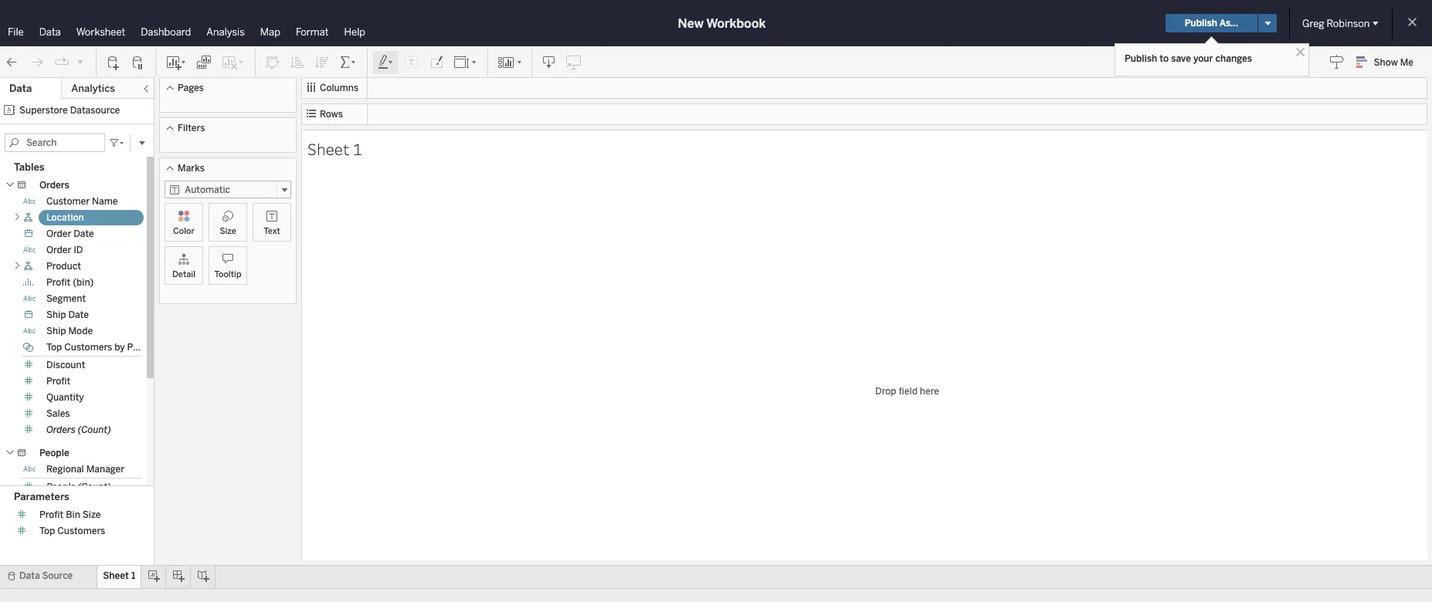 Task type: locate. For each thing, give the bounding box(es) containing it.
2 order from the top
[[46, 245, 71, 256]]

1
[[353, 138, 362, 160], [131, 571, 135, 582]]

order up the order id
[[46, 229, 71, 239]]

1 right source at the bottom
[[131, 571, 135, 582]]

sheet right source at the bottom
[[103, 571, 129, 582]]

color
[[173, 226, 195, 236]]

date
[[74, 229, 94, 239], [68, 310, 89, 321]]

date up mode
[[68, 310, 89, 321]]

(count) up regional manager
[[78, 425, 111, 436]]

to use edit in desktop, save the workbook outside of personal space image
[[566, 54, 582, 70]]

size
[[219, 226, 236, 236], [82, 510, 101, 520]]

size right bin on the bottom
[[82, 510, 101, 520]]

0 horizontal spatial 1
[[131, 571, 135, 582]]

1 (count) from the top
[[78, 425, 111, 436]]

2 vertical spatial data
[[19, 571, 40, 582]]

1 vertical spatial order
[[46, 245, 71, 256]]

(count) down regional manager
[[78, 482, 111, 493]]

0 vertical spatial top
[[46, 342, 62, 353]]

collapse image
[[141, 84, 151, 93]]

product
[[46, 261, 81, 272]]

data
[[39, 26, 61, 38], [9, 83, 32, 94], [19, 571, 40, 582]]

(count)
[[78, 425, 111, 436], [78, 482, 111, 493]]

publish
[[1185, 18, 1217, 29], [1125, 53, 1157, 64]]

ship down segment
[[46, 310, 66, 321]]

regional
[[46, 464, 84, 475]]

pause auto updates image
[[131, 54, 146, 70]]

ship for ship date
[[46, 310, 66, 321]]

people up regional
[[39, 448, 69, 459]]

1 vertical spatial 1
[[131, 571, 135, 582]]

order up product
[[46, 245, 71, 256]]

orders up the "customer"
[[39, 180, 69, 191]]

datasource
[[70, 105, 120, 116]]

1 vertical spatial publish
[[1125, 53, 1157, 64]]

1 horizontal spatial sheet 1
[[307, 138, 362, 160]]

customers for top customers by profit
[[64, 342, 112, 353]]

order
[[46, 229, 71, 239], [46, 245, 71, 256]]

0 vertical spatial order
[[46, 229, 71, 239]]

0 vertical spatial people
[[39, 448, 69, 459]]

to
[[1160, 53, 1169, 64]]

order date
[[46, 229, 94, 239]]

0 vertical spatial publish
[[1185, 18, 1217, 29]]

ship
[[46, 310, 66, 321], [46, 326, 66, 337]]

0 vertical spatial customers
[[64, 342, 112, 353]]

size up tooltip
[[219, 226, 236, 236]]

discount
[[46, 360, 85, 371]]

profit down parameters
[[39, 510, 64, 520]]

publish left as...
[[1185, 18, 1217, 29]]

1 vertical spatial customers
[[57, 526, 105, 537]]

0 horizontal spatial sheet 1
[[103, 571, 135, 582]]

orders for orders (count)
[[46, 425, 76, 436]]

1 vertical spatial ship
[[46, 326, 66, 337]]

name
[[92, 196, 118, 207]]

1 vertical spatial (count)
[[78, 482, 111, 493]]

drop
[[875, 386, 896, 397]]

customers down mode
[[64, 342, 112, 353]]

top
[[46, 342, 62, 353], [39, 526, 55, 537]]

1 vertical spatial people
[[46, 482, 75, 493]]

publish inside button
[[1185, 18, 1217, 29]]

publish left to
[[1125, 53, 1157, 64]]

ship down ship date
[[46, 326, 66, 337]]

profit down product
[[46, 277, 71, 288]]

order id
[[46, 245, 83, 256]]

date up id
[[74, 229, 94, 239]]

0 vertical spatial orders
[[39, 180, 69, 191]]

publish as...
[[1185, 18, 1238, 29]]

people down regional
[[46, 482, 75, 493]]

sort ascending image
[[290, 54, 305, 70]]

sheet 1
[[307, 138, 362, 160], [103, 571, 135, 582]]

sort descending image
[[314, 54, 330, 70]]

(count) for people (count)
[[78, 482, 111, 493]]

help
[[344, 26, 365, 38]]

text
[[264, 226, 280, 236]]

order for order id
[[46, 245, 71, 256]]

parameters
[[14, 491, 69, 503]]

data left source at the bottom
[[19, 571, 40, 582]]

0 horizontal spatial publish
[[1125, 53, 1157, 64]]

profit (bin)
[[46, 277, 94, 288]]

0 vertical spatial 1
[[353, 138, 362, 160]]

bin
[[66, 510, 80, 520]]

0 vertical spatial ship
[[46, 310, 66, 321]]

1 horizontal spatial publish
[[1185, 18, 1217, 29]]

your
[[1193, 53, 1213, 64]]

redo image
[[29, 54, 45, 70]]

new workbook
[[678, 16, 766, 31]]

1 vertical spatial date
[[68, 310, 89, 321]]

location
[[46, 212, 84, 223]]

0 horizontal spatial sheet
[[103, 571, 129, 582]]

2 ship from the top
[[46, 326, 66, 337]]

top up "discount"
[[46, 342, 62, 353]]

people
[[39, 448, 69, 459], [46, 482, 75, 493]]

0 vertical spatial date
[[74, 229, 94, 239]]

sales
[[46, 409, 70, 419]]

1 vertical spatial sheet
[[103, 571, 129, 582]]

order for order date
[[46, 229, 71, 239]]

sheet 1 right source at the bottom
[[103, 571, 135, 582]]

source
[[42, 571, 73, 582]]

customer name
[[46, 196, 118, 207]]

1 vertical spatial orders
[[46, 425, 76, 436]]

2 (count) from the top
[[78, 482, 111, 493]]

orders (count)
[[46, 425, 111, 436]]

undo image
[[5, 54, 20, 70]]

1 vertical spatial size
[[82, 510, 101, 520]]

customers
[[64, 342, 112, 353], [57, 526, 105, 537]]

analytics
[[71, 83, 115, 94]]

0 horizontal spatial size
[[82, 510, 101, 520]]

marks
[[178, 163, 205, 174]]

0 vertical spatial sheet
[[307, 138, 350, 160]]

sheet 1 down rows
[[307, 138, 362, 160]]

format workbook image
[[429, 54, 444, 70]]

drop field here
[[875, 386, 939, 397]]

people for people (count)
[[46, 482, 75, 493]]

orders down sales
[[46, 425, 76, 436]]

sheet
[[307, 138, 350, 160], [103, 571, 129, 582]]

publish to save your changes
[[1125, 53, 1252, 64]]

1 down columns
[[353, 138, 362, 160]]

data down 'undo' icon
[[9, 83, 32, 94]]

data up replay animation icon
[[39, 26, 61, 38]]

1 vertical spatial data
[[9, 83, 32, 94]]

1 horizontal spatial size
[[219, 226, 236, 236]]

1 ship from the top
[[46, 310, 66, 321]]

profit bin size
[[39, 510, 101, 520]]

top down profit bin size
[[39, 526, 55, 537]]

profit up 'quantity'
[[46, 376, 71, 387]]

sheet down rows
[[307, 138, 350, 160]]

0 vertical spatial sheet 1
[[307, 138, 362, 160]]

0 vertical spatial (count)
[[78, 425, 111, 436]]

orders
[[39, 180, 69, 191], [46, 425, 76, 436]]

customers down bin on the bottom
[[57, 526, 105, 537]]

1 order from the top
[[46, 229, 71, 239]]

tooltip
[[214, 270, 241, 280]]

replay animation image
[[54, 54, 70, 70]]

rows
[[320, 109, 343, 120]]

1 vertical spatial top
[[39, 526, 55, 537]]

date for ship date
[[68, 310, 89, 321]]

close image
[[1293, 45, 1308, 59]]

profit
[[46, 277, 71, 288], [127, 342, 151, 353], [46, 376, 71, 387], [39, 510, 64, 520]]

top customers by profit
[[46, 342, 151, 353]]



Task type: vqa. For each thing, say whether or not it's contained in the screenshot.
People for People (Count)
yes



Task type: describe. For each thing, give the bounding box(es) containing it.
columns
[[320, 83, 359, 93]]

show me button
[[1349, 50, 1427, 74]]

people for people
[[39, 448, 69, 459]]

0 vertical spatial data
[[39, 26, 61, 38]]

show/hide cards image
[[497, 54, 522, 70]]

pages
[[178, 83, 204, 93]]

people (count)
[[46, 482, 111, 493]]

manager
[[86, 464, 124, 475]]

worksheet
[[76, 26, 125, 38]]

replay animation image
[[76, 57, 85, 66]]

me
[[1400, 57, 1414, 68]]

customer
[[46, 196, 90, 207]]

top customers
[[39, 526, 105, 537]]

highlight image
[[377, 54, 395, 70]]

profit for profit (bin)
[[46, 277, 71, 288]]

top for top customers
[[39, 526, 55, 537]]

mode
[[68, 326, 93, 337]]

customers for top customers
[[57, 526, 105, 537]]

file
[[8, 26, 24, 38]]

format
[[296, 26, 329, 38]]

publish for publish as...
[[1185, 18, 1217, 29]]

1 horizontal spatial sheet
[[307, 138, 350, 160]]

data source
[[19, 571, 73, 582]]

filters
[[178, 123, 205, 134]]

profit right by on the bottom of the page
[[127, 342, 151, 353]]

greg
[[1302, 17, 1324, 29]]

profit for profit
[[46, 376, 71, 387]]

superstore
[[19, 105, 68, 116]]

ship date
[[46, 310, 89, 321]]

show me
[[1374, 57, 1414, 68]]

(count) for orders (count)
[[78, 425, 111, 436]]

orders for orders
[[39, 180, 69, 191]]

by
[[114, 342, 125, 353]]

greg robinson
[[1302, 17, 1370, 29]]

1 vertical spatial sheet 1
[[103, 571, 135, 582]]

segment
[[46, 294, 86, 304]]

duplicate image
[[196, 54, 212, 70]]

new worksheet image
[[165, 54, 187, 70]]

analysis
[[206, 26, 245, 38]]

swap rows and columns image
[[265, 54, 280, 70]]

new
[[678, 16, 704, 31]]

(bin)
[[73, 277, 94, 288]]

download image
[[541, 54, 557, 70]]

quantity
[[46, 392, 84, 403]]

map
[[260, 26, 280, 38]]

new data source image
[[106, 54, 121, 70]]

field
[[899, 386, 918, 397]]

as...
[[1219, 18, 1238, 29]]

changes
[[1215, 53, 1252, 64]]

here
[[920, 386, 939, 397]]

top for top customers by profit
[[46, 342, 62, 353]]

Search text field
[[5, 134, 105, 152]]

robinson
[[1327, 17, 1370, 29]]

ship for ship mode
[[46, 326, 66, 337]]

fit image
[[453, 54, 478, 70]]

workbook
[[706, 16, 766, 31]]

detail
[[172, 270, 195, 280]]

0 vertical spatial size
[[219, 226, 236, 236]]

show labels image
[[404, 54, 419, 70]]

show
[[1374, 57, 1398, 68]]

publish as... button
[[1165, 14, 1257, 32]]

tables
[[14, 161, 44, 173]]

totals image
[[339, 54, 358, 70]]

dashboard
[[141, 26, 191, 38]]

publish for publish to save your changes
[[1125, 53, 1157, 64]]

save
[[1171, 53, 1191, 64]]

1 horizontal spatial 1
[[353, 138, 362, 160]]

id
[[74, 245, 83, 256]]

superstore datasource
[[19, 105, 120, 116]]

data guide image
[[1329, 54, 1344, 70]]

ship mode
[[46, 326, 93, 337]]

date for order date
[[74, 229, 94, 239]]

regional manager
[[46, 464, 124, 475]]

profit for profit bin size
[[39, 510, 64, 520]]

clear sheet image
[[221, 54, 246, 70]]



